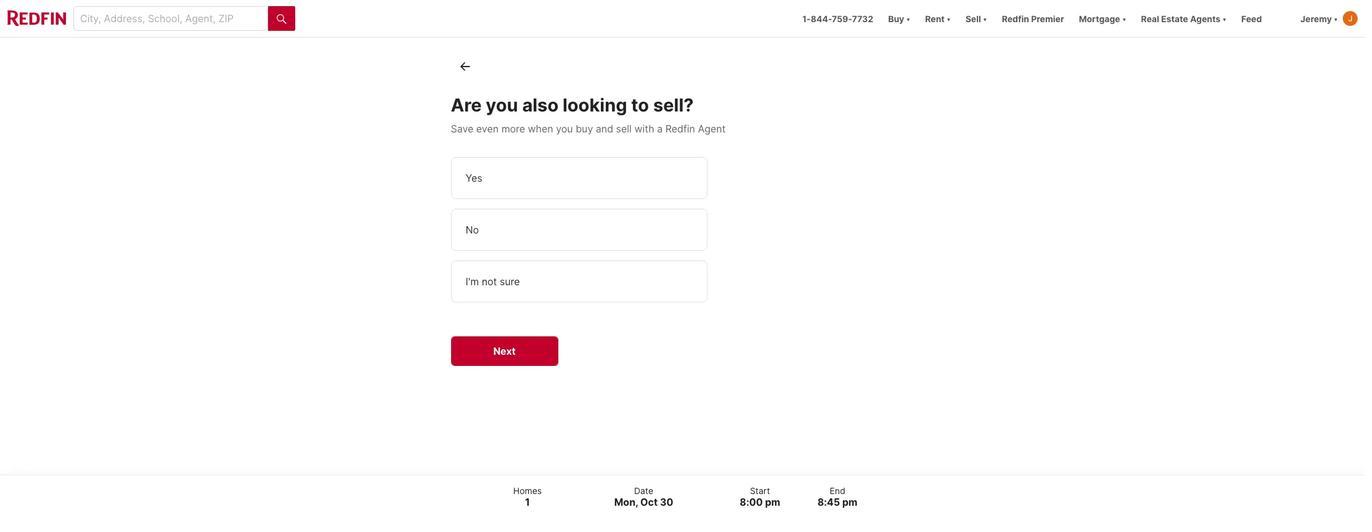 Task type: vqa. For each thing, say whether or not it's contained in the screenshot.
topmost "BEDS"
no



Task type: describe. For each thing, give the bounding box(es) containing it.
▾ for mortgage ▾
[[1122, 13, 1127, 24]]

buy ▾ button
[[881, 0, 918, 37]]

are
[[451, 94, 482, 116]]

sure
[[500, 276, 520, 288]]

real estate agents ▾ link
[[1141, 0, 1227, 37]]

also
[[522, 94, 559, 116]]

real
[[1141, 13, 1159, 24]]

844-
[[811, 13, 832, 24]]

real estate agents ▾ button
[[1134, 0, 1234, 37]]

are you also looking to sell?
[[451, 94, 694, 116]]

Yes radio
[[451, 157, 707, 199]]

sell ▾
[[966, 13, 987, 24]]

1 vertical spatial you
[[556, 123, 573, 135]]

0 horizontal spatial redfin
[[665, 123, 695, 135]]

date
[[634, 485, 653, 496]]

feed
[[1242, 13, 1262, 24]]

and
[[596, 123, 613, 135]]

redfin premier
[[1002, 13, 1064, 24]]

looking
[[563, 94, 627, 116]]

30
[[660, 496, 673, 509]]

date mon, oct  30
[[614, 485, 673, 509]]

end 8:45 pm
[[818, 485, 858, 509]]

1-844-759-7732 link
[[803, 13, 874, 24]]

City, Address, School, Agent, ZIP search field
[[73, 6, 268, 31]]

buy ▾ button
[[888, 0, 911, 37]]

No radio
[[451, 209, 707, 251]]

start 8:00 pm
[[740, 485, 780, 509]]

estate
[[1161, 13, 1188, 24]]

feed button
[[1234, 0, 1293, 37]]

no
[[466, 224, 479, 236]]

rent
[[925, 13, 945, 24]]

rent ▾
[[925, 13, 951, 24]]

mortgage ▾ button
[[1072, 0, 1134, 37]]

buy
[[576, 123, 593, 135]]

when
[[528, 123, 553, 135]]

▾ for rent ▾
[[947, 13, 951, 24]]

▾ for buy ▾
[[906, 13, 911, 24]]

homes
[[513, 485, 542, 496]]

a
[[657, 123, 663, 135]]

▾ inside real estate agents ▾ link
[[1223, 13, 1227, 24]]

yes
[[466, 172, 482, 184]]

even
[[476, 123, 499, 135]]

mortgage ▾
[[1079, 13, 1127, 24]]

save even more when you buy and sell with a redfin agent
[[451, 123, 726, 135]]



Task type: locate. For each thing, give the bounding box(es) containing it.
buy ▾
[[888, 13, 911, 24]]

start
[[750, 485, 770, 496]]

submit search image
[[277, 14, 287, 24]]

user photo image
[[1343, 11, 1358, 26]]

▾ for jeremy ▾
[[1334, 13, 1338, 24]]

▾ right the mortgage
[[1122, 13, 1127, 24]]

7732
[[852, 13, 874, 24]]

homes 1
[[513, 485, 542, 509]]

jeremy ▾
[[1301, 13, 1338, 24]]

1
[[525, 496, 530, 509]]

1 pm from the left
[[765, 496, 780, 509]]

0 vertical spatial redfin
[[1002, 13, 1029, 24]]

next
[[493, 345, 516, 358]]

to
[[631, 94, 649, 116]]

redfin inside button
[[1002, 13, 1029, 24]]

jeremy
[[1301, 13, 1332, 24]]

2 ▾ from the left
[[947, 13, 951, 24]]

pm for 8:45 pm
[[842, 496, 858, 509]]

pm
[[765, 496, 780, 509], [842, 496, 858, 509]]

8:00
[[740, 496, 763, 509]]

pm for 8:00 pm
[[765, 496, 780, 509]]

sell?
[[653, 94, 694, 116]]

sell ▾ button
[[966, 0, 987, 37]]

0 horizontal spatial pm
[[765, 496, 780, 509]]

redfin premier button
[[995, 0, 1072, 37]]

pm down start
[[765, 496, 780, 509]]

with
[[635, 123, 654, 135]]

▾ inside rent ▾ dropdown button
[[947, 13, 951, 24]]

1-
[[803, 13, 811, 24]]

3 ▾ from the left
[[983, 13, 987, 24]]

4 ▾ from the left
[[1122, 13, 1127, 24]]

real estate agents ▾
[[1141, 13, 1227, 24]]

redfin
[[1002, 13, 1029, 24], [665, 123, 695, 135]]

option group containing yes
[[451, 157, 759, 303]]

759-
[[832, 13, 852, 24]]

▾ inside mortgage ▾ dropdown button
[[1122, 13, 1127, 24]]

▾ for sell ▾
[[983, 13, 987, 24]]

next button
[[451, 337, 558, 366]]

5 ▾ from the left
[[1223, 13, 1227, 24]]

1-844-759-7732
[[803, 13, 874, 24]]

▾
[[906, 13, 911, 24], [947, 13, 951, 24], [983, 13, 987, 24], [1122, 13, 1127, 24], [1223, 13, 1227, 24], [1334, 13, 1338, 24]]

option group
[[451, 157, 759, 303]]

premier
[[1031, 13, 1064, 24]]

rent ▾ button
[[925, 0, 951, 37]]

▾ right the "agents" on the right top
[[1223, 13, 1227, 24]]

sell ▾ button
[[958, 0, 995, 37]]

▾ right sell
[[983, 13, 987, 24]]

agents
[[1190, 13, 1221, 24]]

1 horizontal spatial you
[[556, 123, 573, 135]]

mortgage ▾ button
[[1079, 0, 1127, 37]]

▾ right buy
[[906, 13, 911, 24]]

buy
[[888, 13, 904, 24]]

i'm not sure
[[466, 276, 520, 288]]

sell
[[616, 123, 632, 135]]

▾ left user photo
[[1334, 13, 1338, 24]]

pm down end
[[842, 496, 858, 509]]

0 horizontal spatial you
[[486, 94, 518, 116]]

mon,
[[614, 496, 638, 509]]

redfin left the premier
[[1002, 13, 1029, 24]]

6 ▾ from the left
[[1334, 13, 1338, 24]]

1 horizontal spatial pm
[[842, 496, 858, 509]]

save
[[451, 123, 474, 135]]

pm inside end 8:45 pm
[[842, 496, 858, 509]]

mortgage
[[1079, 13, 1120, 24]]

rent ▾ button
[[918, 0, 958, 37]]

sell
[[966, 13, 981, 24]]

more
[[502, 123, 525, 135]]

i'm
[[466, 276, 479, 288]]

0 vertical spatial you
[[486, 94, 518, 116]]

you up more
[[486, 94, 518, 116]]

redfin right a
[[665, 123, 695, 135]]

1 ▾ from the left
[[906, 13, 911, 24]]

pm inside start 8:00 pm
[[765, 496, 780, 509]]

1 horizontal spatial redfin
[[1002, 13, 1029, 24]]

oct
[[640, 496, 658, 509]]

you
[[486, 94, 518, 116], [556, 123, 573, 135]]

not
[[482, 276, 497, 288]]

▾ inside sell ▾ dropdown button
[[983, 13, 987, 24]]

▾ right rent
[[947, 13, 951, 24]]

I'm not sure radio
[[451, 261, 707, 303]]

agent
[[698, 123, 726, 135]]

end
[[830, 485, 845, 496]]

8:45
[[818, 496, 840, 509]]

▾ inside buy ▾ dropdown button
[[906, 13, 911, 24]]

1 vertical spatial redfin
[[665, 123, 695, 135]]

2 pm from the left
[[842, 496, 858, 509]]

you left 'buy'
[[556, 123, 573, 135]]



